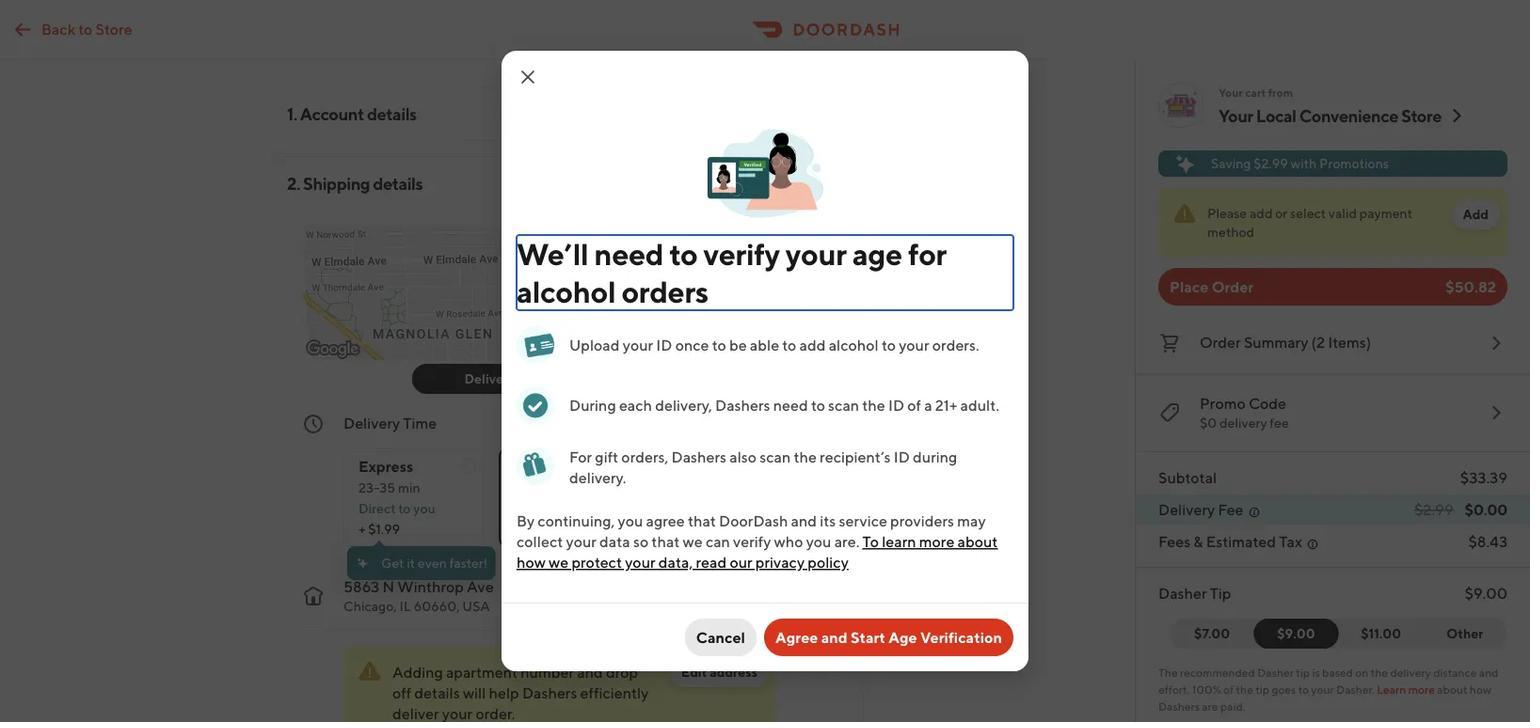 Task type: vqa. For each thing, say whether or not it's contained in the screenshot.
later
yes



Task type: locate. For each thing, give the bounding box(es) containing it.
tip left goes
[[1256, 683, 1270, 697]]

0 vertical spatial delivery
[[465, 371, 515, 387]]

2 vertical spatial id
[[894, 448, 910, 466]]

0 horizontal spatial about
[[958, 533, 998, 551]]

you inside 23–35 min direct to you + $1.99
[[413, 501, 436, 517]]

and inside adding apartment number and drop off details will help dashers efficiently deliver your order.
[[577, 664, 603, 682]]

learn more link
[[1377, 683, 1435, 697]]

Schedule for later radio
[[654, 449, 831, 547]]

verify up "orders"
[[704, 236, 780, 272]]

need inside we'll need to verify your age for alcohol orders
[[595, 236, 664, 272]]

2 your from the top
[[1219, 105, 1254, 126]]

min down 'during each delivery, dashers need to scan the id of a 21+ adult.' in the bottom of the page
[[808, 415, 833, 433]]

adding apartment number and drop off details will help dashers efficiently deliver your order. status
[[344, 647, 777, 723]]

2 vertical spatial delivery
[[1159, 501, 1215, 519]]

1 horizontal spatial alcohol
[[829, 336, 879, 354]]

1 vertical spatial of
[[1224, 683, 1234, 697]]

1 horizontal spatial how
[[1470, 683, 1492, 697]]

0 vertical spatial need
[[595, 236, 664, 272]]

your down the so
[[625, 554, 656, 572]]

the right later
[[794, 448, 817, 466]]

based
[[1323, 666, 1354, 680]]

id left during
[[894, 448, 910, 466]]

0 vertical spatial how
[[517, 554, 546, 572]]

0 horizontal spatial how
[[517, 554, 546, 572]]

we down collect on the bottom
[[549, 554, 569, 572]]

1 horizontal spatial 28–40
[[760, 415, 805, 433]]

the
[[863, 396, 886, 414], [794, 448, 817, 466], [1371, 666, 1389, 680], [1236, 683, 1254, 697]]

1 vertical spatial $2.99
[[1415, 501, 1454, 519]]

delivery
[[465, 371, 515, 387], [344, 415, 400, 433], [1159, 501, 1215, 519]]

for left later
[[738, 458, 758, 476]]

the left "a"
[[863, 396, 886, 414]]

1 horizontal spatial tip
[[1297, 666, 1310, 680]]

our
[[730, 554, 753, 572]]

and
[[791, 512, 817, 530], [821, 629, 848, 647], [577, 664, 603, 682], [1480, 666, 1499, 680]]

0 vertical spatial dasher
[[1159, 585, 1207, 603]]

0 vertical spatial 28–40 min
[[760, 415, 833, 433]]

for gift orders, dashers also scan the recipient's id during delivery.
[[570, 448, 958, 487]]

promotions
[[1320, 156, 1389, 171]]

0 horizontal spatial $2.99
[[1254, 156, 1288, 171]]

0 horizontal spatial for
[[738, 458, 758, 476]]

delivery up learn more
[[1391, 666, 1432, 680]]

and left start
[[821, 629, 848, 647]]

delivery inside delivery option
[[465, 371, 515, 387]]

about inside to learn more about how we protect your data, read our privacy policy
[[958, 533, 998, 551]]

1 vertical spatial your
[[1219, 105, 1254, 126]]

alcohol
[[517, 274, 616, 309], [829, 336, 879, 354]]

28–40 down 'standard'
[[514, 481, 553, 496]]

order left summary
[[1200, 334, 1241, 352]]

0 horizontal spatial more
[[919, 533, 955, 551]]

your cart from
[[1219, 86, 1294, 99]]

for right the age
[[908, 236, 947, 272]]

0 vertical spatial for
[[908, 236, 947, 272]]

edit
[[681, 665, 707, 681]]

0 horizontal spatial need
[[595, 236, 664, 272]]

1 vertical spatial more
[[1409, 683, 1435, 697]]

1 horizontal spatial dasher
[[1258, 666, 1294, 680]]

1 vertical spatial $9.00
[[1278, 626, 1316, 642]]

dashers down number
[[522, 685, 577, 703]]

2. shipping
[[287, 173, 370, 193]]

dasher left tip
[[1159, 585, 1207, 603]]

0 vertical spatial about
[[958, 533, 998, 551]]

delivery inside the recommended dasher tip is based on the delivery distance and effort. 100% of the tip goes to your dasher.
[[1391, 666, 1432, 680]]

your down the continuing,
[[566, 533, 597, 551]]

of left "a"
[[908, 396, 922, 414]]

to left "orders."
[[882, 336, 896, 354]]

summary
[[1244, 334, 1309, 352]]

option group
[[344, 434, 833, 547]]

a
[[925, 396, 933, 414]]

schedule
[[669, 458, 735, 476]]

add inside please add or select valid payment method
[[1250, 206, 1273, 221]]

min down 'standard'
[[555, 481, 578, 496]]

data
[[600, 533, 630, 551]]

of inside we'll need to verify your age for alcohol orders dialog
[[908, 396, 922, 414]]

to inside "button"
[[78, 20, 93, 38]]

0 vertical spatial verify
[[704, 236, 780, 272]]

0 vertical spatial details
[[367, 104, 417, 124]]

100%
[[1192, 683, 1222, 697]]

dashers left the also
[[672, 448, 727, 466]]

age
[[889, 629, 918, 647]]

verify down doordash
[[733, 533, 771, 551]]

you right direct
[[413, 501, 436, 517]]

to inside we'll need to verify your age for alcohol orders
[[669, 236, 698, 272]]

add inside we'll need to verify your age for alcohol orders dialog
[[800, 336, 826, 354]]

your down will
[[442, 706, 473, 723]]

you down its
[[806, 533, 832, 551]]

how down distance
[[1470, 683, 1492, 697]]

upload your id once to be able to add alcohol to your orders.
[[570, 336, 980, 354]]

more down providers
[[919, 533, 955, 551]]

please add or select valid payment method
[[1208, 206, 1413, 240]]

$2.99 left with
[[1254, 156, 1288, 171]]

order
[[1212, 278, 1254, 296], [1200, 334, 1241, 352]]

about
[[958, 533, 998, 551], [1438, 683, 1468, 697]]

none radio containing express
[[344, 449, 484, 547]]

28–40 min down 'during each delivery, dashers need to scan the id of a 21+ adult.' in the bottom of the page
[[760, 415, 833, 433]]

add left or
[[1250, 206, 1273, 221]]

so
[[633, 533, 649, 551]]

1 vertical spatial store
[[1402, 105, 1442, 126]]

1 vertical spatial dasher
[[1258, 666, 1294, 680]]

we inside to learn more about how we protect your data, read our privacy policy
[[549, 554, 569, 572]]

tip left is
[[1297, 666, 1310, 680]]

0 horizontal spatial scan
[[760, 448, 791, 466]]

your left cart
[[1219, 86, 1243, 99]]

can
[[706, 533, 730, 551]]

None radio
[[344, 449, 484, 547]]

to right goes
[[1299, 683, 1309, 697]]

0 horizontal spatial add
[[800, 336, 826, 354]]

dashers inside about how dashers are paid.
[[1159, 700, 1200, 714]]

order.
[[476, 706, 515, 723]]

0 horizontal spatial alcohol
[[517, 274, 616, 309]]

you up the so
[[618, 512, 643, 530]]

0 horizontal spatial delivery
[[1220, 416, 1268, 431]]

1 horizontal spatial add
[[1250, 206, 1273, 221]]

0 vertical spatial add
[[1250, 206, 1273, 221]]

1 vertical spatial for
[[738, 458, 758, 476]]

need up "orders"
[[595, 236, 664, 272]]

that up the can
[[688, 512, 716, 530]]

details for 2. shipping details
[[373, 173, 423, 193]]

1 vertical spatial need
[[774, 396, 808, 414]]

details right the 2. shipping
[[373, 173, 423, 193]]

1 horizontal spatial $9.00
[[1465, 585, 1508, 603]]

your left the age
[[786, 236, 847, 272]]

will
[[463, 685, 486, 703]]

id left once on the top left of page
[[656, 336, 673, 354]]

usa
[[463, 599, 490, 615]]

by continuing, you agree that doordash and its service providers may collect your data so that we can verify who you are.
[[517, 512, 986, 551]]

effort.
[[1159, 683, 1190, 697]]

1 horizontal spatial for
[[908, 236, 947, 272]]

more right learn
[[1409, 683, 1435, 697]]

$9.00 up is
[[1278, 626, 1316, 642]]

1 vertical spatial that
[[652, 533, 680, 551]]

delivery time
[[344, 415, 437, 433]]

28–40
[[760, 415, 805, 433], [514, 481, 553, 496]]

1 vertical spatial tip
[[1256, 683, 1270, 697]]

drop
[[606, 664, 638, 682]]

0 horizontal spatial we
[[549, 554, 569, 572]]

age
[[853, 236, 903, 272]]

order right place
[[1212, 278, 1254, 296]]

and left drop
[[577, 664, 603, 682]]

more
[[919, 533, 955, 551], [1409, 683, 1435, 697]]

we
[[683, 533, 703, 551], [549, 554, 569, 572]]

0 vertical spatial your
[[1219, 86, 1243, 99]]

+
[[359, 522, 366, 538]]

and left its
[[791, 512, 817, 530]]

later
[[761, 458, 793, 476]]

during each delivery, dashers need to scan the id of a 21+ adult.
[[570, 396, 1000, 414]]

1 vertical spatial id
[[889, 396, 905, 414]]

the up paid.
[[1236, 683, 1254, 697]]

each
[[619, 396, 652, 414]]

to learn more about how we protect your data, read our privacy policy link
[[517, 533, 998, 572]]

the recommended dasher tip is based on the delivery distance and effort. 100% of the tip goes to your dasher.
[[1159, 666, 1499, 697]]

to right the back
[[78, 20, 93, 38]]

1 horizontal spatial about
[[1438, 683, 1468, 697]]

1 vertical spatial order
[[1200, 334, 1241, 352]]

we left the can
[[683, 533, 703, 551]]

or
[[1276, 206, 1288, 221]]

0 horizontal spatial tip
[[1256, 683, 1270, 697]]

scan up recipient's
[[829, 396, 860, 414]]

your down is
[[1312, 683, 1335, 697]]

to right direct
[[398, 501, 411, 517]]

who
[[774, 533, 803, 551]]

your inside your local convenience store button
[[1219, 105, 1254, 126]]

0 horizontal spatial that
[[652, 533, 680, 551]]

1 horizontal spatial need
[[774, 396, 808, 414]]

your inside we'll need to verify your age for alcohol orders
[[786, 236, 847, 272]]

fees
[[1159, 533, 1191, 551]]

1 vertical spatial how
[[1470, 683, 1492, 697]]

about down distance
[[1438, 683, 1468, 697]]

1. account
[[287, 104, 364, 124]]

status
[[1159, 188, 1508, 257]]

delivery
[[1220, 416, 1268, 431], [1391, 666, 1432, 680]]

0 vertical spatial 28–40
[[760, 415, 805, 433]]

$33.39
[[1461, 469, 1508, 487]]

efficiently
[[580, 685, 649, 703]]

orders.
[[933, 336, 980, 354]]

tip
[[1210, 585, 1232, 603]]

direct
[[359, 501, 396, 517]]

1 horizontal spatial of
[[1224, 683, 1234, 697]]

dasher inside the recommended dasher tip is based on the delivery distance and effort. 100% of the tip goes to your dasher.
[[1258, 666, 1294, 680]]

store inside "button"
[[96, 20, 132, 38]]

about down may
[[958, 533, 998, 551]]

for
[[570, 448, 592, 466]]

id left "a"
[[889, 396, 905, 414]]

1 vertical spatial verify
[[733, 533, 771, 551]]

0 vertical spatial delivery
[[1220, 416, 1268, 431]]

2 vertical spatial details
[[415, 685, 460, 703]]

delivery down promo
[[1220, 416, 1268, 431]]

$0.00
[[1465, 501, 1508, 519]]

0 horizontal spatial you
[[413, 501, 436, 517]]

delivery inside promo code $0 delivery fee
[[1220, 416, 1268, 431]]

min down express
[[398, 481, 420, 496]]

0 vertical spatial we
[[683, 533, 703, 551]]

1 horizontal spatial scan
[[829, 396, 860, 414]]

1 vertical spatial 28–40 min
[[514, 481, 578, 496]]

of up paid.
[[1224, 683, 1234, 697]]

1 horizontal spatial delivery
[[465, 371, 515, 387]]

start
[[851, 629, 886, 647]]

how
[[517, 554, 546, 572], [1470, 683, 1492, 697]]

the inside for gift orders, dashers also scan the recipient's id during delivery.
[[794, 448, 817, 466]]

dasher up goes
[[1258, 666, 1294, 680]]

payment
[[1360, 206, 1413, 221]]

verification
[[921, 629, 1003, 647]]

to up "orders"
[[669, 236, 698, 272]]

1 vertical spatial delivery
[[1391, 666, 1432, 680]]

1 horizontal spatial min
[[555, 481, 578, 496]]

23–35 min direct to you + $1.99
[[359, 481, 436, 538]]

tax
[[1279, 533, 1303, 551]]

details for 1. account details
[[367, 104, 417, 124]]

and right distance
[[1480, 666, 1499, 680]]

about inside about how dashers are paid.
[[1438, 683, 1468, 697]]

to up recipient's
[[811, 396, 825, 414]]

0 horizontal spatial 28–40
[[514, 481, 553, 496]]

1 horizontal spatial that
[[688, 512, 716, 530]]

$2.99 left $0.00
[[1415, 501, 1454, 519]]

to right able
[[783, 336, 797, 354]]

we'll
[[517, 236, 589, 272]]

28–40 min
[[760, 415, 833, 433], [514, 481, 578, 496]]

store right the back
[[96, 20, 132, 38]]

Other button
[[1423, 619, 1508, 650]]

we inside by continuing, you agree that doordash and its service providers may collect your data so that we can verify who you are.
[[683, 533, 703, 551]]

your inside to learn more about how we protect your data, read our privacy policy
[[625, 554, 656, 572]]

store right convenience
[[1402, 105, 1442, 126]]

need down "upload your id once to be able to add alcohol to your orders." on the top
[[774, 396, 808, 414]]

id inside for gift orders, dashers also scan the recipient's id during delivery.
[[894, 448, 910, 466]]

your inside adding apartment number and drop off details will help dashers efficiently deliver your order.
[[442, 706, 473, 723]]

0 vertical spatial alcohol
[[517, 274, 616, 309]]

1 vertical spatial add
[[800, 336, 826, 354]]

add right able
[[800, 336, 826, 354]]

1 vertical spatial delivery
[[344, 415, 400, 433]]

1 vertical spatial about
[[1438, 683, 1468, 697]]

verify inside by continuing, you agree that doordash and its service providers may collect your data so that we can verify who you are.
[[733, 533, 771, 551]]

that
[[688, 512, 716, 530], [652, 533, 680, 551]]

delivery or pickup selector option group
[[412, 364, 723, 394]]

valid
[[1329, 206, 1357, 221]]

1 horizontal spatial store
[[1402, 105, 1442, 126]]

adding
[[393, 664, 443, 682]]

back to store
[[41, 20, 132, 38]]

0 horizontal spatial min
[[398, 481, 420, 496]]

0 vertical spatial store
[[96, 20, 132, 38]]

0 vertical spatial of
[[908, 396, 922, 414]]

alcohol down we'll
[[517, 274, 616, 309]]

deliver
[[393, 706, 439, 723]]

2 horizontal spatial min
[[808, 415, 833, 433]]

promo code $0 delivery fee
[[1200, 395, 1289, 431]]

1 horizontal spatial we
[[683, 533, 703, 551]]

2 horizontal spatial you
[[806, 533, 832, 551]]

1 vertical spatial alcohol
[[829, 336, 879, 354]]

0 vertical spatial $2.99
[[1254, 156, 1288, 171]]

$9.00 up the other
[[1465, 585, 1508, 603]]

0 vertical spatial order
[[1212, 278, 1254, 296]]

none radio containing standard
[[499, 449, 639, 547]]

alcohol right able
[[829, 336, 879, 354]]

faster!
[[450, 556, 488, 571]]

close we'll need to verify your age for alcohol orders image
[[517, 66, 539, 89]]

for inside option
[[738, 458, 758, 476]]

1 horizontal spatial delivery
[[1391, 666, 1432, 680]]

0 vertical spatial tip
[[1297, 666, 1310, 680]]

1 vertical spatial details
[[373, 173, 423, 193]]

$7.00 button
[[1170, 619, 1266, 650]]

0 horizontal spatial of
[[908, 396, 922, 414]]

0 horizontal spatial store
[[96, 20, 132, 38]]

None radio
[[499, 449, 639, 547]]

alcohol inside we'll need to verify your age for alcohol orders
[[517, 274, 616, 309]]

details right "1. account" on the top left of page
[[367, 104, 417, 124]]

0 horizontal spatial $9.00
[[1278, 626, 1316, 642]]

your down cart
[[1219, 105, 1254, 126]]

your right 'upload'
[[623, 336, 653, 354]]

option group containing express
[[344, 434, 833, 547]]

28–40 down 'during each delivery, dashers need to scan the id of a 21+ adult.' in the bottom of the page
[[760, 415, 805, 433]]

1 vertical spatial scan
[[760, 448, 791, 466]]

fees & estimated
[[1159, 533, 1276, 551]]

0 vertical spatial more
[[919, 533, 955, 551]]

1 your from the top
[[1219, 86, 1243, 99]]

1 vertical spatial we
[[549, 554, 569, 572]]

1 vertical spatial 28–40
[[514, 481, 553, 496]]

you
[[413, 501, 436, 517], [618, 512, 643, 530], [806, 533, 832, 551]]

28–40 min down 'standard'
[[514, 481, 578, 496]]

dasher
[[1159, 585, 1207, 603], [1258, 666, 1294, 680]]

details down adding
[[415, 685, 460, 703]]

that down agree
[[652, 533, 680, 551]]

dashers down effort.
[[1159, 700, 1200, 714]]

scan right the also
[[760, 448, 791, 466]]

how down collect on the bottom
[[517, 554, 546, 572]]



Task type: describe. For each thing, give the bounding box(es) containing it.
to inside 23–35 min direct to you + $1.99
[[398, 501, 411, 517]]

continuing,
[[538, 512, 615, 530]]

local
[[1257, 105, 1297, 126]]

agree and start age verification
[[776, 629, 1003, 647]]

$0
[[1200, 416, 1217, 431]]

off
[[393, 685, 412, 703]]

data,
[[659, 554, 693, 572]]

$1.99
[[368, 522, 400, 538]]

code
[[1249, 395, 1287, 413]]

is
[[1313, 666, 1320, 680]]

0 horizontal spatial 28–40 min
[[514, 481, 578, 496]]

dashers inside for gift orders, dashers also scan the recipient's id during delivery.
[[672, 448, 727, 466]]

id for during each delivery, dashers need to scan the id of a 21+ adult.
[[889, 396, 905, 414]]

scan inside for gift orders, dashers also scan the recipient's id during delivery.
[[760, 448, 791, 466]]

learn more
[[1377, 683, 1435, 697]]

get it even faster! tooltip
[[347, 541, 495, 581]]

policy
[[808, 554, 849, 572]]

$11.00
[[1361, 626, 1402, 642]]

of inside the recommended dasher tip is based on the delivery distance and effort. 100% of the tip goes to your dasher.
[[1224, 683, 1234, 697]]

winthrop
[[398, 578, 464, 596]]

chicago,
[[344, 599, 397, 615]]

store inside button
[[1402, 105, 1442, 126]]

5863 n winthrop ave chicago,  il 60660,  usa
[[344, 578, 494, 615]]

your inside by continuing, you agree that doordash and its service providers may collect your data so that we can verify who you are.
[[566, 533, 597, 551]]

items)
[[1328, 334, 1372, 352]]

dashers up the also
[[715, 396, 771, 414]]

order inside "button"
[[1200, 334, 1241, 352]]

recommended
[[1180, 666, 1256, 680]]

learn
[[882, 533, 916, 551]]

for inside we'll need to verify your age for alcohol orders
[[908, 236, 947, 272]]

gift
[[595, 448, 619, 466]]

even
[[418, 556, 447, 571]]

the
[[1159, 666, 1178, 680]]

delivery.
[[570, 469, 626, 487]]

learn
[[1377, 683, 1407, 697]]

dashers inside adding apartment number and drop off details will help dashers efficiently deliver your order.
[[522, 685, 577, 703]]

verify inside we'll need to verify your age for alcohol orders
[[704, 236, 780, 272]]

0 vertical spatial id
[[656, 336, 673, 354]]

23–35
[[359, 481, 395, 496]]

order summary (2 items) button
[[1159, 329, 1508, 359]]

adult.
[[961, 396, 1000, 414]]

standard
[[514, 458, 578, 476]]

paid.
[[1221, 700, 1246, 714]]

Delivery radio
[[412, 364, 568, 394]]

your local convenience store
[[1219, 105, 1442, 126]]

from
[[1269, 86, 1294, 99]]

order summary (2 items)
[[1200, 334, 1372, 352]]

1 horizontal spatial $2.99
[[1415, 501, 1454, 519]]

cart
[[1246, 86, 1266, 99]]

0 horizontal spatial delivery
[[344, 415, 400, 433]]

0 vertical spatial scan
[[829, 396, 860, 414]]

and inside the recommended dasher tip is based on the delivery distance and effort. 100% of the tip goes to your dasher.
[[1480, 666, 1499, 680]]

and inside by continuing, you agree that doordash and its service providers may collect your data so that we can verify who you are.
[[791, 512, 817, 530]]

min inside 23–35 min direct to you + $1.99
[[398, 481, 420, 496]]

able
[[750, 336, 780, 354]]

the right on
[[1371, 666, 1389, 680]]

schedule for later
[[669, 458, 793, 476]]

method
[[1208, 225, 1255, 240]]

during
[[570, 396, 616, 414]]

privacy
[[756, 554, 805, 572]]

&
[[1194, 533, 1204, 551]]

once
[[676, 336, 709, 354]]

$2.99 inside button
[[1254, 156, 1288, 171]]

promo
[[1200, 395, 1246, 413]]

0 vertical spatial that
[[688, 512, 716, 530]]

collect
[[517, 533, 563, 551]]

help
[[489, 685, 519, 703]]

how inside to learn more about how we protect your data, read our privacy policy
[[517, 554, 546, 572]]

recipient's
[[820, 448, 891, 466]]

0 vertical spatial $9.00
[[1465, 585, 1508, 603]]

0 horizontal spatial dasher
[[1159, 585, 1207, 603]]

your for your local convenience store
[[1219, 105, 1254, 126]]

status containing please add or select valid payment method
[[1159, 188, 1508, 257]]

we'll need to verify your age for alcohol orders dialog
[[502, 51, 1029, 672]]

add button
[[1452, 200, 1501, 230]]

back to store button
[[0, 11, 144, 48]]

adding apartment number and drop off details will help dashers efficiently deliver your order.
[[393, 664, 649, 723]]

convenience
[[1300, 105, 1399, 126]]

cancel
[[696, 629, 746, 647]]

saving
[[1212, 156, 1252, 171]]

service
[[839, 512, 888, 530]]

express
[[359, 458, 413, 476]]

and inside button
[[821, 629, 848, 647]]

it
[[407, 556, 415, 571]]

your for your cart from
[[1219, 86, 1243, 99]]

$11.00 button
[[1328, 619, 1424, 650]]

id for for gift orders, dashers also scan the recipient's id during delivery.
[[894, 448, 910, 466]]

none radio inside option group
[[499, 449, 639, 547]]

time
[[403, 415, 437, 433]]

upload
[[570, 336, 620, 354]]

place
[[1170, 278, 1209, 296]]

n
[[383, 578, 395, 596]]

protect
[[572, 554, 622, 572]]

to left the 'be' on the left top of page
[[712, 336, 726, 354]]

providers
[[891, 512, 955, 530]]

your inside the recommended dasher tip is based on the delivery distance and effort. 100% of the tip goes to your dasher.
[[1312, 683, 1335, 697]]

are
[[1202, 700, 1219, 714]]

cancel button
[[685, 619, 757, 657]]

$50.82
[[1446, 278, 1497, 296]]

$9.00 inside $9.00 button
[[1278, 626, 1316, 642]]

goes
[[1272, 683, 1297, 697]]

your local convenience store button
[[1219, 104, 1468, 127]]

tip amount option group
[[1170, 619, 1508, 650]]

please
[[1208, 206, 1247, 221]]

saving $2.99 with promotions
[[1212, 156, 1389, 171]]

il
[[400, 599, 411, 615]]

may
[[958, 512, 986, 530]]

1 horizontal spatial you
[[618, 512, 643, 530]]

to inside the recommended dasher tip is based on the delivery distance and effort. 100% of the tip goes to your dasher.
[[1299, 683, 1309, 697]]

how inside about how dashers are paid.
[[1470, 683, 1492, 697]]

21+
[[936, 396, 958, 414]]

more inside to learn more about how we protect your data, read our privacy policy
[[919, 533, 955, 551]]

be
[[729, 336, 747, 354]]

we'll need to verify your age for alcohol orders
[[517, 236, 947, 309]]

edit address button
[[670, 658, 769, 688]]

1 horizontal spatial more
[[1409, 683, 1435, 697]]

2. shipping details
[[287, 173, 423, 193]]

details inside adding apartment number and drop off details will help dashers efficiently deliver your order.
[[415, 685, 460, 703]]

$8.43
[[1469, 533, 1508, 551]]

get it even faster!
[[381, 556, 488, 571]]

delivery,
[[655, 396, 712, 414]]

2 horizontal spatial delivery
[[1159, 501, 1215, 519]]

agree
[[646, 512, 685, 530]]

its
[[820, 512, 836, 530]]

1 horizontal spatial 28–40 min
[[760, 415, 833, 433]]

about how dashers are paid.
[[1159, 683, 1492, 714]]

read
[[696, 554, 727, 572]]

$9.00 button
[[1254, 619, 1339, 650]]

your left "orders."
[[899, 336, 930, 354]]



